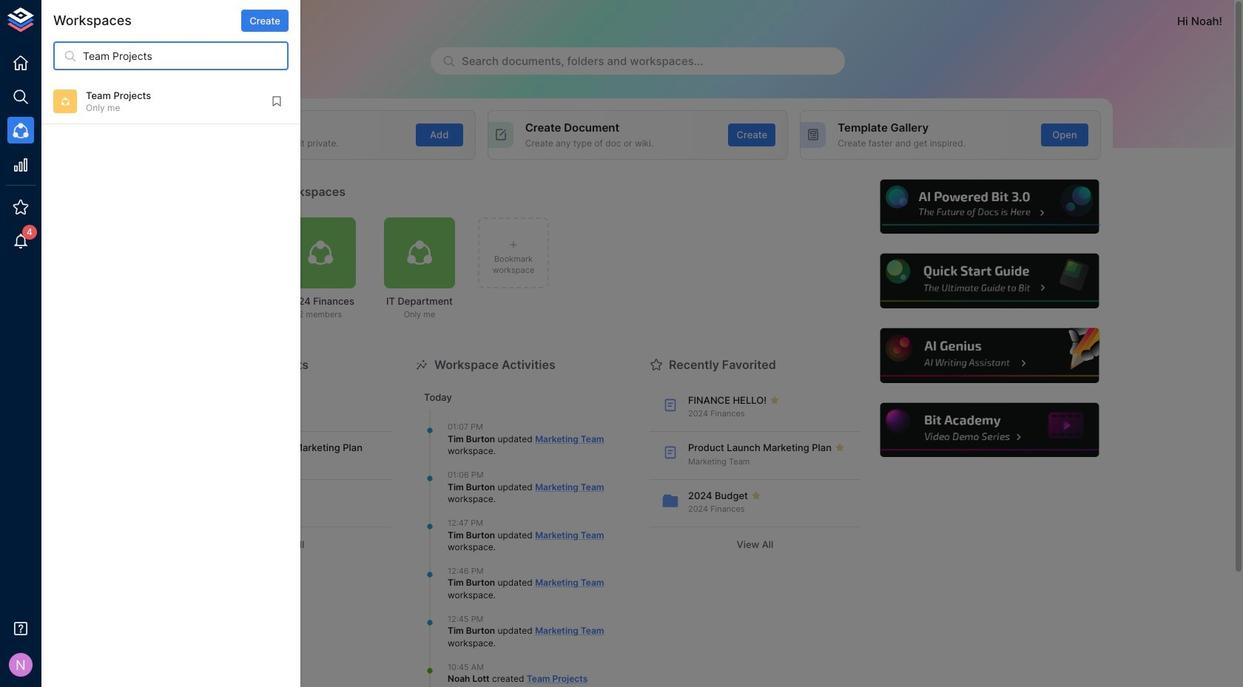 Task type: locate. For each thing, give the bounding box(es) containing it.
2 help image from the top
[[879, 252, 1101, 311]]

help image
[[879, 177, 1101, 236], [879, 252, 1101, 311], [879, 326, 1101, 385], [879, 401, 1101, 460]]

3 help image from the top
[[879, 326, 1101, 385]]



Task type: vqa. For each thing, say whether or not it's contained in the screenshot.
help image
yes



Task type: describe. For each thing, give the bounding box(es) containing it.
4 help image from the top
[[879, 401, 1101, 460]]

bookmark image
[[270, 95, 283, 108]]

1 help image from the top
[[879, 177, 1101, 236]]

Search Workspaces... text field
[[83, 41, 289, 70]]



